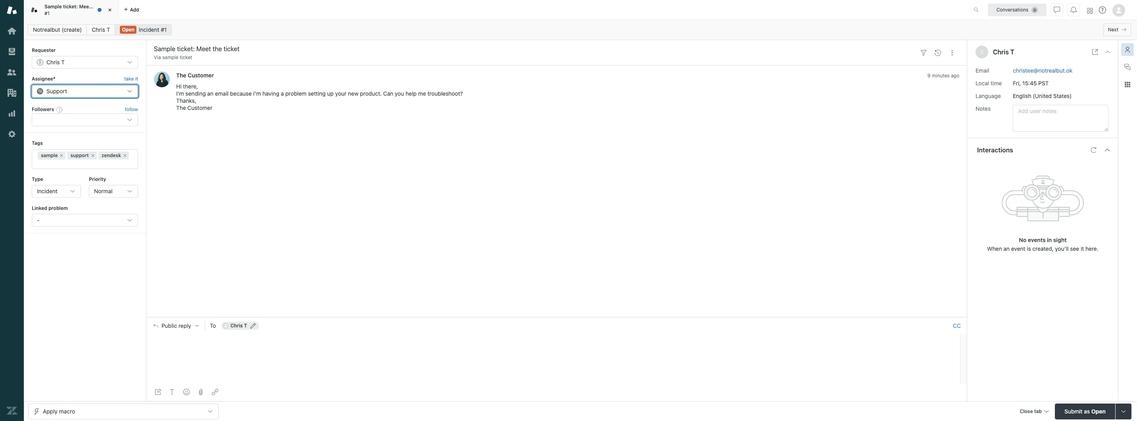 Task type: locate. For each thing, give the bounding box(es) containing it.
chris t down requester
[[46, 59, 65, 66]]

priority
[[89, 176, 106, 182]]

via
[[154, 54, 161, 60]]

incident for incident
[[37, 188, 58, 195]]

customers image
[[7, 67, 17, 77]]

you'll
[[1056, 245, 1069, 252]]

product.
[[360, 90, 382, 97]]

remove image for zendesk
[[123, 153, 127, 158]]

draft mode image
[[155, 389, 161, 395]]

1 vertical spatial #1
[[161, 26, 167, 33]]

1 horizontal spatial problem
[[286, 90, 307, 97]]

pst
[[1039, 80, 1049, 86]]

0 vertical spatial customer
[[188, 72, 214, 79]]

0 vertical spatial it
[[135, 76, 138, 82]]

customer up 'there,'
[[188, 72, 214, 79]]

incident inside popup button
[[37, 188, 58, 195]]

1 horizontal spatial i'm
[[253, 90, 261, 97]]

close image
[[106, 6, 114, 14], [1105, 49, 1112, 55]]

ago
[[952, 73, 960, 79]]

apply
[[43, 408, 58, 415]]

your
[[335, 90, 347, 97]]

it right take
[[135, 76, 138, 82]]

notrealbut (create)
[[33, 26, 82, 33]]

close image inside the tabs tab list
[[106, 6, 114, 14]]

1 vertical spatial open
[[1092, 408, 1106, 415]]

chris right christee@notrealbut.ok icon
[[231, 323, 243, 329]]

avatar image
[[154, 72, 170, 88]]

1 vertical spatial sample
[[41, 152, 58, 158]]

#1 inside secondary element
[[161, 26, 167, 33]]

incident down type
[[37, 188, 58, 195]]

2 remove image from the left
[[123, 153, 127, 158]]

i'm down hi
[[176, 90, 184, 97]]

view more details image
[[1093, 49, 1099, 55]]

(united
[[1034, 92, 1053, 99]]

it right see
[[1081, 245, 1085, 252]]

the
[[92, 4, 100, 10]]

incident down add
[[139, 26, 159, 33]]

1 vertical spatial it
[[1081, 245, 1085, 252]]

interactions
[[978, 146, 1014, 153]]

1 horizontal spatial an
[[1004, 245, 1010, 252]]

christee@notrealbut.ok
[[1014, 67, 1073, 74]]

close tab button
[[1017, 404, 1053, 421]]

0 vertical spatial incident
[[139, 26, 159, 33]]

reply
[[179, 323, 191, 329]]

1 vertical spatial incident
[[37, 188, 58, 195]]

get help image
[[1100, 6, 1107, 13]]

0 vertical spatial #1
[[44, 10, 50, 16]]

9 minutes ago text field
[[928, 73, 960, 79]]

0 horizontal spatial i'm
[[176, 90, 184, 97]]

remove image
[[59, 153, 64, 158]]

0 vertical spatial an
[[207, 90, 214, 97]]

0 vertical spatial the
[[176, 72, 186, 79]]

1 horizontal spatial close image
[[1105, 49, 1112, 55]]

the down thanks,
[[176, 105, 186, 111]]

linked problem element
[[32, 214, 138, 227]]

0 horizontal spatial incident
[[37, 188, 58, 195]]

t inside secondary element
[[107, 26, 110, 33]]

0 horizontal spatial it
[[135, 76, 138, 82]]

problem inside hi there, i'm sending an email because i'm having a problem setting up your new product. can you help me troubleshoot? thanks, the customer
[[286, 90, 307, 97]]

linked
[[32, 205, 47, 211]]

1 horizontal spatial #1
[[161, 26, 167, 33]]

reporting image
[[7, 108, 17, 119]]

1 vertical spatial ticket
[[180, 54, 192, 60]]

open inside secondary element
[[122, 27, 135, 33]]

t
[[107, 26, 110, 33], [1011, 48, 1015, 56], [61, 59, 65, 66], [244, 323, 247, 329]]

an
[[207, 90, 214, 97], [1004, 245, 1010, 252]]

chris t
[[92, 26, 110, 33], [994, 48, 1015, 56], [46, 59, 65, 66], [231, 323, 247, 329]]

chris t up "time"
[[994, 48, 1015, 56]]

problem down incident popup button
[[48, 205, 68, 211]]

you
[[395, 90, 404, 97]]

chris inside requester element
[[46, 59, 60, 66]]

close image right view more details image
[[1105, 49, 1112, 55]]

normal button
[[89, 185, 138, 198]]

0 horizontal spatial ticket
[[101, 4, 114, 10]]

notes
[[976, 105, 991, 112]]

open
[[122, 27, 135, 33], [1092, 408, 1106, 415]]

local time
[[976, 80, 1003, 86]]

requester
[[32, 47, 56, 53]]

remove image for support
[[90, 153, 95, 158]]

notrealbut (create) button
[[28, 24, 87, 35]]

sample left remove image
[[41, 152, 58, 158]]

ticket
[[101, 4, 114, 10], [180, 54, 192, 60]]

#1
[[44, 10, 50, 16], [161, 26, 167, 33]]

9 minutes ago
[[928, 73, 960, 79]]

christee@notrealbut.ok image
[[223, 323, 229, 329]]

followers
[[32, 106, 54, 112]]

zendesk image
[[7, 406, 17, 416]]

button displays agent's chat status as invisible. image
[[1054, 7, 1061, 13]]

thanks,
[[176, 97, 196, 104]]

customer context image
[[1125, 46, 1132, 53]]

close tab
[[1021, 408, 1043, 414]]

customer down "sending"
[[188, 105, 213, 111]]

remove image
[[90, 153, 95, 158], [123, 153, 127, 158]]

chris down the
[[92, 26, 105, 33]]

0 vertical spatial sample
[[162, 54, 179, 60]]

1 horizontal spatial it
[[1081, 245, 1085, 252]]

an left "email"
[[207, 90, 214, 97]]

sight
[[1054, 236, 1067, 243]]

public
[[162, 323, 177, 329]]

ticket inside 'sample ticket: meet the ticket #1'
[[101, 4, 114, 10]]

tags
[[32, 140, 43, 146]]

organizations image
[[7, 88, 17, 98]]

remove image right support
[[90, 153, 95, 158]]

0 horizontal spatial open
[[122, 27, 135, 33]]

ticket up the customer link
[[180, 54, 192, 60]]

remove image right zendesk
[[123, 153, 127, 158]]

type
[[32, 176, 43, 182]]

tab
[[1035, 408, 1043, 414]]

0 vertical spatial ticket
[[101, 4, 114, 10]]

0 vertical spatial open
[[122, 27, 135, 33]]

the
[[176, 72, 186, 79], [176, 105, 186, 111]]

it
[[135, 76, 138, 82], [1081, 245, 1085, 252]]

0 horizontal spatial sample
[[41, 152, 58, 158]]

there,
[[183, 83, 198, 90]]

insert emojis image
[[183, 389, 190, 395]]

time
[[991, 80, 1003, 86]]

chris
[[92, 26, 105, 33], [994, 48, 1010, 56], [46, 59, 60, 66], [231, 323, 243, 329]]

1 horizontal spatial incident
[[139, 26, 159, 33]]

1 vertical spatial customer
[[188, 105, 213, 111]]

1 vertical spatial the
[[176, 105, 186, 111]]

incident
[[139, 26, 159, 33], [37, 188, 58, 195]]

close
[[1021, 408, 1034, 414]]

the up hi
[[176, 72, 186, 79]]

an inside hi there, i'm sending an email because i'm having a problem setting up your new product. can you help me troubleshoot? thanks, the customer
[[207, 90, 214, 97]]

take it
[[124, 76, 138, 82]]

see
[[1071, 245, 1080, 252]]

1 vertical spatial an
[[1004, 245, 1010, 252]]

can
[[384, 90, 394, 97]]

problem
[[286, 90, 307, 97], [48, 205, 68, 211]]

tab
[[24, 0, 119, 20]]

close image right the
[[106, 6, 114, 14]]

sample
[[162, 54, 179, 60], [41, 152, 58, 158]]

macro
[[59, 408, 75, 415]]

secondary element
[[24, 22, 1138, 38]]

open down add popup button
[[122, 27, 135, 33]]

admin image
[[7, 129, 17, 139]]

because
[[230, 90, 252, 97]]

chris down requester
[[46, 59, 60, 66]]

0 vertical spatial close image
[[106, 6, 114, 14]]

0 horizontal spatial remove image
[[90, 153, 95, 158]]

sending
[[186, 90, 206, 97]]

zendesk products image
[[1088, 8, 1093, 13]]

#1 up via
[[161, 26, 167, 33]]

ticket right the
[[101, 4, 114, 10]]

main element
[[0, 0, 24, 421]]

sample right via
[[162, 54, 179, 60]]

an left event
[[1004, 245, 1010, 252]]

incident button
[[32, 185, 81, 198]]

incident inside secondary element
[[139, 26, 159, 33]]

chris t down the
[[92, 26, 110, 33]]

1 the from the top
[[176, 72, 186, 79]]

#1 down 'sample'
[[44, 10, 50, 16]]

hide composer image
[[554, 314, 560, 321]]

2 the from the top
[[176, 105, 186, 111]]

chris t inside secondary element
[[92, 26, 110, 33]]

0 vertical spatial problem
[[286, 90, 307, 97]]

1 horizontal spatial remove image
[[123, 153, 127, 158]]

i'm left having
[[253, 90, 261, 97]]

0 horizontal spatial #1
[[44, 10, 50, 16]]

english (united states)
[[1014, 92, 1072, 99]]

open right as
[[1092, 408, 1106, 415]]

0 horizontal spatial problem
[[48, 205, 68, 211]]

tab containing sample ticket: meet the ticket
[[24, 0, 119, 20]]

states)
[[1054, 92, 1072, 99]]

0 horizontal spatial an
[[207, 90, 214, 97]]

0 horizontal spatial close image
[[106, 6, 114, 14]]

it inside take it button
[[135, 76, 138, 82]]

requester element
[[32, 56, 138, 69]]

problem right a at the left top
[[286, 90, 307, 97]]

1 remove image from the left
[[90, 153, 95, 158]]

notrealbut
[[33, 26, 60, 33]]

user image
[[980, 50, 985, 54], [981, 50, 984, 54]]

displays possible ticket submission types image
[[1121, 408, 1128, 415]]



Task type: describe. For each thing, give the bounding box(es) containing it.
having
[[263, 90, 280, 97]]

setting
[[308, 90, 326, 97]]

(create)
[[62, 26, 82, 33]]

public reply
[[162, 323, 191, 329]]

event
[[1012, 245, 1026, 252]]

is
[[1028, 245, 1032, 252]]

a
[[281, 90, 284, 97]]

language
[[976, 92, 1002, 99]]

ticket actions image
[[950, 50, 956, 56]]

2 i'm from the left
[[253, 90, 261, 97]]

hi there, i'm sending an email because i'm having a problem setting up your new product. can you help me troubleshoot? thanks, the customer
[[176, 83, 463, 111]]

1 horizontal spatial ticket
[[180, 54, 192, 60]]

add button
[[119, 0, 144, 19]]

add
[[130, 7, 139, 13]]

incident #1
[[139, 26, 167, 33]]

#1 inside 'sample ticket: meet the ticket #1'
[[44, 10, 50, 16]]

an inside no events in sight when an event is created, you'll see it here.
[[1004, 245, 1010, 252]]

the customer
[[176, 72, 214, 79]]

me
[[418, 90, 426, 97]]

the inside hi there, i'm sending an email because i'm having a problem setting up your new product. can you help me troubleshoot? thanks, the customer
[[176, 105, 186, 111]]

normal
[[94, 188, 113, 195]]

chris t link
[[87, 24, 115, 35]]

submit
[[1065, 408, 1083, 415]]

to
[[210, 323, 216, 329]]

troubleshoot?
[[428, 90, 463, 97]]

Subject field
[[152, 44, 916, 54]]

chris t inside requester element
[[46, 59, 65, 66]]

1 horizontal spatial open
[[1092, 408, 1106, 415]]

local
[[976, 80, 990, 86]]

sample ticket: meet the ticket #1
[[44, 4, 114, 16]]

9
[[928, 73, 931, 79]]

in
[[1048, 236, 1053, 243]]

via sample ticket
[[154, 54, 192, 60]]

edit user image
[[250, 323, 256, 329]]

customer inside hi there, i'm sending an email because i'm having a problem setting up your new product. can you help me troubleshoot? thanks, the customer
[[188, 105, 213, 111]]

apps image
[[1125, 81, 1132, 88]]

ticket:
[[63, 4, 78, 10]]

take it button
[[124, 75, 138, 83]]

support
[[70, 152, 89, 158]]

the customer link
[[176, 72, 214, 79]]

chris t right christee@notrealbut.ok icon
[[231, 323, 247, 329]]

info on adding followers image
[[56, 106, 63, 113]]

apply macro
[[43, 408, 75, 415]]

help
[[406, 90, 417, 97]]

no
[[1020, 236, 1027, 243]]

cc button
[[954, 323, 962, 330]]

15:45
[[1023, 80, 1038, 86]]

get started image
[[7, 26, 17, 36]]

conversations button
[[989, 3, 1047, 16]]

1 vertical spatial close image
[[1105, 49, 1112, 55]]

it inside no events in sight when an event is created, you'll see it here.
[[1081, 245, 1085, 252]]

public reply button
[[147, 318, 205, 334]]

fri, 15:45 pst
[[1014, 80, 1049, 86]]

assignee*
[[32, 76, 55, 82]]

submit as open
[[1065, 408, 1106, 415]]

-
[[37, 217, 39, 224]]

english
[[1014, 92, 1032, 99]]

chris inside secondary element
[[92, 26, 105, 33]]

follow button
[[125, 106, 138, 113]]

when
[[988, 245, 1003, 252]]

follow
[[125, 106, 138, 112]]

minutes
[[933, 73, 950, 79]]

new
[[348, 90, 359, 97]]

as
[[1085, 408, 1091, 415]]

add attachment image
[[198, 389, 204, 395]]

tabs tab list
[[24, 0, 966, 20]]

here.
[[1086, 245, 1099, 252]]

filter image
[[921, 50, 927, 56]]

zendesk support image
[[7, 5, 17, 15]]

hi
[[176, 83, 182, 90]]

created,
[[1033, 245, 1054, 252]]

support
[[46, 88, 67, 94]]

zendesk
[[102, 152, 121, 158]]

assignee* element
[[32, 85, 138, 98]]

Add user notes text field
[[1014, 105, 1109, 132]]

chris up "time"
[[994, 48, 1010, 56]]

email
[[215, 90, 229, 97]]

next
[[1109, 27, 1119, 33]]

meet
[[79, 4, 91, 10]]

events
[[1029, 236, 1046, 243]]

followers element
[[32, 114, 138, 126]]

incident for incident #1
[[139, 26, 159, 33]]

take
[[124, 76, 134, 82]]

conversations
[[997, 7, 1029, 13]]

fri,
[[1014, 80, 1022, 86]]

events image
[[935, 50, 942, 56]]

cc
[[954, 323, 962, 329]]

sample
[[44, 4, 62, 10]]

views image
[[7, 46, 17, 57]]

next button
[[1104, 23, 1132, 36]]

linked problem
[[32, 205, 68, 211]]

1 i'm from the left
[[176, 90, 184, 97]]

1 vertical spatial problem
[[48, 205, 68, 211]]

up
[[327, 90, 334, 97]]

1 horizontal spatial sample
[[162, 54, 179, 60]]

add link (cmd k) image
[[212, 389, 218, 395]]

notifications image
[[1071, 7, 1078, 13]]

format text image
[[169, 389, 175, 395]]



Task type: vqa. For each thing, say whether or not it's contained in the screenshot.
User image
yes



